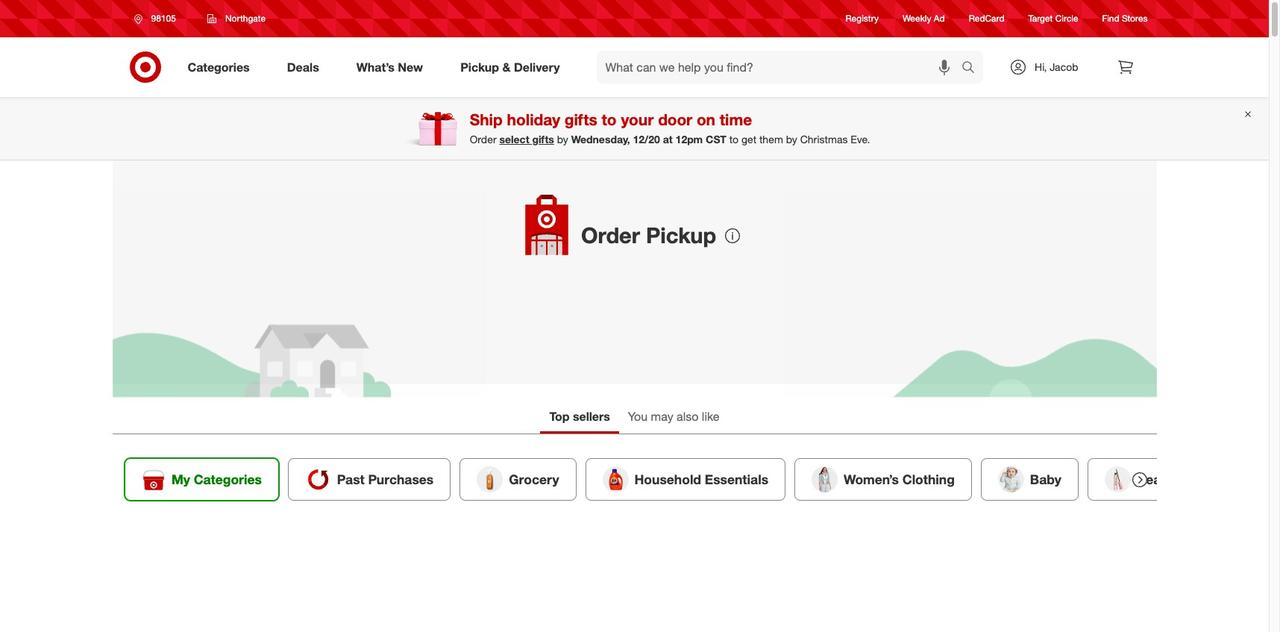 Task type: vqa. For each thing, say whether or not it's contained in the screenshot.
Ship
yes



Task type: locate. For each thing, give the bounding box(es) containing it.
categories
[[188, 59, 250, 74], [194, 471, 261, 487]]

christmas
[[800, 133, 848, 145]]

order
[[470, 133, 497, 145], [581, 222, 640, 248]]

to left get
[[730, 133, 739, 145]]

northgate right pickup
[[679, 227, 733, 242]]

ship holiday gifts to your door on time order select gifts by wednesday, 12/20 at 12pm cst to get them by christmas eve.
[[470, 110, 870, 145]]

what's new link
[[344, 51, 442, 84]]

2 by from the left
[[786, 133, 798, 145]]

grocery
[[509, 471, 559, 487]]

categories inside my categories button
[[194, 471, 261, 487]]

&
[[503, 59, 511, 74]]

by right them at right top
[[786, 133, 798, 145]]

at down door
[[663, 133, 673, 145]]

new
[[398, 59, 423, 74]]

0 vertical spatial to
[[602, 110, 617, 129]]

get
[[742, 133, 757, 145]]

1 vertical spatial order
[[581, 222, 640, 248]]

northgate up categories link
[[225, 13, 266, 24]]

target
[[1029, 13, 1053, 24]]

categories inside categories link
[[188, 59, 250, 74]]

pickup & delivery link
[[448, 51, 579, 84]]

eve.
[[851, 133, 870, 145]]

also
[[677, 409, 699, 424]]

redcard
[[969, 13, 1005, 24]]

1 vertical spatial pickup
[[646, 222, 716, 248]]

weekly ad
[[903, 13, 945, 24]]

essentials
[[705, 471, 768, 487]]

pickup & delivery
[[461, 59, 560, 74]]

0 vertical spatial order
[[470, 133, 497, 145]]

0 vertical spatial pickup
[[461, 59, 499, 74]]

1 vertical spatial northgate
[[679, 227, 733, 242]]

northgate
[[225, 13, 266, 24], [679, 227, 733, 242]]

weekly
[[903, 13, 932, 24]]

by
[[557, 133, 568, 145], [786, 133, 798, 145]]

1 vertical spatial gifts
[[532, 133, 554, 145]]

ship
[[470, 110, 503, 129]]

0 horizontal spatial pickup
[[461, 59, 499, 74]]

0 vertical spatial at
[[663, 133, 673, 145]]

categories right my
[[194, 471, 261, 487]]

to
[[602, 110, 617, 129], [730, 133, 739, 145]]

purchases
[[368, 471, 433, 487]]

to up wednesday,
[[602, 110, 617, 129]]

beauty button
[[1088, 458, 1198, 501]]

on
[[697, 110, 716, 129]]

door
[[658, 110, 693, 129]]

0 horizontal spatial gifts
[[532, 133, 554, 145]]

0 vertical spatial categories
[[188, 59, 250, 74]]

women's
[[844, 471, 899, 487]]

find stores
[[1103, 13, 1148, 24]]

0 horizontal spatial to
[[602, 110, 617, 129]]

gifts up wednesday,
[[565, 110, 598, 129]]

in-
[[581, 227, 596, 242]]

at right pickup
[[665, 227, 675, 242]]

select
[[500, 133, 530, 145]]

pickup right store
[[646, 222, 716, 248]]

gifts down holiday
[[532, 133, 554, 145]]

beauty
[[1137, 471, 1181, 487]]

store
[[596, 227, 623, 242]]

1 vertical spatial categories
[[194, 471, 261, 487]]

wednesday,
[[571, 133, 630, 145]]

1 horizontal spatial gifts
[[565, 110, 598, 129]]

top sellers
[[550, 409, 610, 424]]

pickup left &
[[461, 59, 499, 74]]

0 horizontal spatial order
[[470, 133, 497, 145]]

redcard link
[[969, 12, 1005, 25]]

stores
[[1122, 13, 1148, 24]]

0 vertical spatial northgate
[[225, 13, 266, 24]]

by down holiday
[[557, 133, 568, 145]]

gifts
[[565, 110, 598, 129], [532, 133, 554, 145]]

household essentials button
[[585, 458, 785, 501]]

ad
[[934, 13, 945, 24]]

past purchases button
[[288, 458, 451, 501]]

categories down northgate dropdown button
[[188, 59, 250, 74]]

1 horizontal spatial order
[[581, 222, 640, 248]]

1 horizontal spatial northgate
[[679, 227, 733, 242]]

pickup
[[626, 227, 662, 242]]

time
[[720, 110, 752, 129]]

clothing
[[902, 471, 955, 487]]

0 horizontal spatial northgate
[[225, 13, 266, 24]]

1 vertical spatial to
[[730, 133, 739, 145]]

grocery button
[[459, 458, 576, 501]]

order inside ship holiday gifts to your door on time order select gifts by wednesday, 12/20 at 12pm cst to get them by christmas eve.
[[470, 133, 497, 145]]

pickup
[[461, 59, 499, 74], [646, 222, 716, 248]]

search
[[955, 61, 991, 76]]

circle
[[1056, 13, 1079, 24]]

0 horizontal spatial by
[[557, 133, 568, 145]]

at
[[663, 133, 673, 145], [665, 227, 675, 242]]

1 vertical spatial at
[[665, 227, 675, 242]]

at inside ship holiday gifts to your door on time order select gifts by wednesday, 12/20 at 12pm cst to get them by christmas eve.
[[663, 133, 673, 145]]

1 horizontal spatial by
[[786, 133, 798, 145]]



Task type: describe. For each thing, give the bounding box(es) containing it.
12/20
[[633, 133, 660, 145]]

order pickup
[[581, 222, 716, 248]]

deals
[[287, 59, 319, 74]]

what's new
[[357, 59, 423, 74]]

1 horizontal spatial to
[[730, 133, 739, 145]]

holiday
[[507, 110, 560, 129]]

delivery
[[514, 59, 560, 74]]

like
[[702, 409, 720, 424]]

past
[[337, 471, 364, 487]]

in-store pickup at northgate
[[581, 227, 733, 242]]

household
[[634, 471, 701, 487]]

my categories button
[[124, 458, 279, 501]]

98105
[[151, 13, 176, 24]]

cst
[[706, 133, 727, 145]]

baby button
[[981, 458, 1079, 501]]

household essentials
[[634, 471, 768, 487]]

northgate inside dropdown button
[[225, 13, 266, 24]]

your
[[621, 110, 654, 129]]

my categories
[[171, 471, 261, 487]]

women's clothing
[[844, 471, 955, 487]]

target circle link
[[1029, 12, 1079, 25]]

What can we help you find? suggestions appear below search field
[[597, 51, 966, 84]]

search button
[[955, 51, 991, 87]]

baby
[[1030, 471, 1061, 487]]

find
[[1103, 13, 1120, 24]]

women's clothing button
[[794, 458, 972, 501]]

jacob
[[1050, 60, 1079, 73]]

registry
[[846, 13, 879, 24]]

past purchases
[[337, 471, 433, 487]]

0 vertical spatial gifts
[[565, 110, 598, 129]]

hi, jacob
[[1035, 60, 1079, 73]]

sellers
[[573, 409, 610, 424]]

my
[[171, 471, 190, 487]]

you may also like
[[628, 409, 720, 424]]

what's
[[357, 59, 395, 74]]

you may also like link
[[619, 402, 729, 433]]

registry link
[[846, 12, 879, 25]]

12pm
[[676, 133, 703, 145]]

categories link
[[175, 51, 268, 84]]

top sellers link
[[541, 402, 619, 433]]

northgate button
[[198, 5, 275, 32]]

deals link
[[274, 51, 338, 84]]

you
[[628, 409, 648, 424]]

top
[[550, 409, 570, 424]]

1 by from the left
[[557, 133, 568, 145]]

hi,
[[1035, 60, 1047, 73]]

98105 button
[[124, 5, 192, 32]]

them
[[760, 133, 783, 145]]

find stores link
[[1103, 12, 1148, 25]]

may
[[651, 409, 674, 424]]

1 horizontal spatial pickup
[[646, 222, 716, 248]]

target circle
[[1029, 13, 1079, 24]]

weekly ad link
[[903, 12, 945, 25]]



